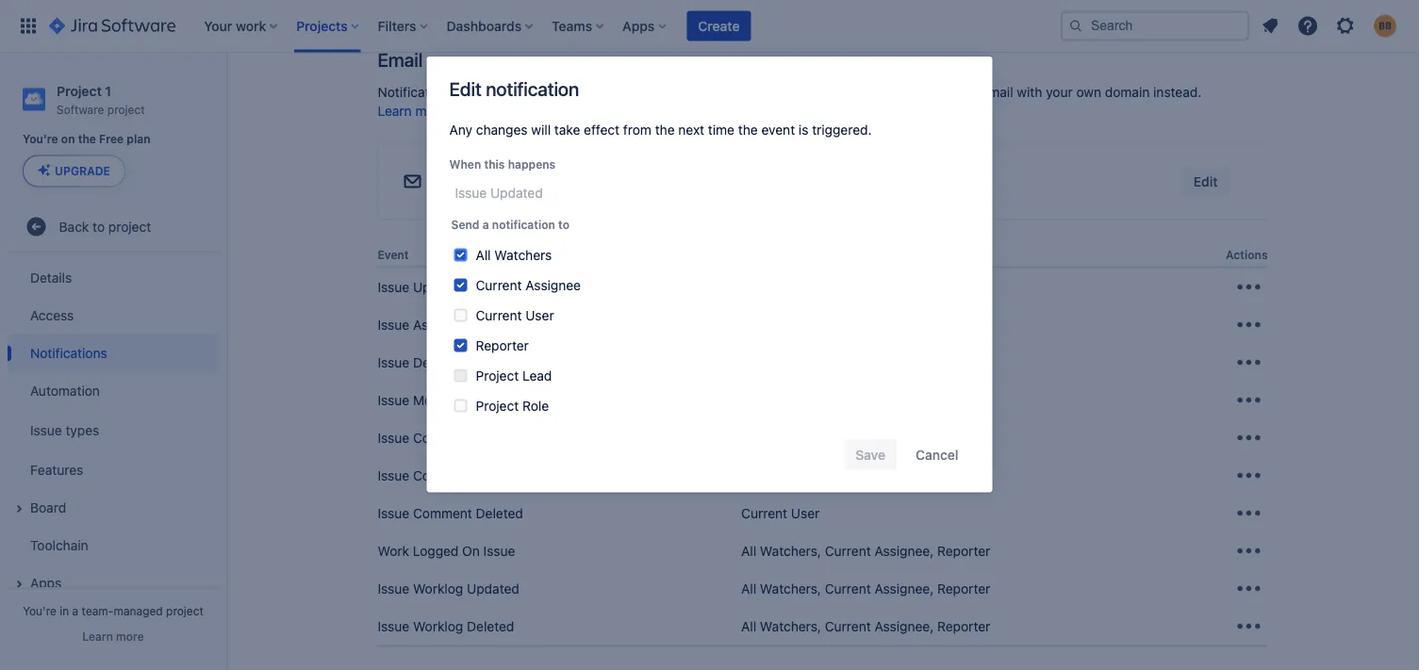 Task type: vqa. For each thing, say whether or not it's contained in the screenshot.
the rightmost Title
no



Task type: locate. For each thing, give the bounding box(es) containing it.
notifications
[[30, 345, 107, 361]]

apps button
[[8, 564, 219, 602]]

will down learn more about sending emails from your domain button
[[531, 122, 551, 138]]

2 horizontal spatial an
[[1082, 0, 1097, 2]]

1 vertical spatial notification
[[486, 77, 579, 99]]

2 to from the left
[[93, 219, 105, 234]]

your
[[1046, 84, 1073, 100], [615, 103, 642, 119]]

a
[[541, 5, 548, 21], [922, 84, 929, 100], [483, 218, 489, 231], [72, 604, 78, 618]]

be down send
[[435, 5, 450, 21]]

assignee,
[[875, 280, 934, 295], [875, 317, 934, 333], [875, 355, 934, 371], [875, 393, 934, 408], [875, 431, 934, 446], [875, 468, 934, 484], [875, 544, 934, 559], [875, 581, 934, 597], [875, 619, 934, 635]]

0 vertical spatial for
[[822, 0, 839, 2]]

more inside the notification emails for this project can be sent directly from jira software, or you can use a custom email with your own domain instead. learn more about sending emails from your domain
[[415, 103, 446, 119]]

email left with
[[981, 84, 1013, 100]]

0 horizontal spatial this
[[484, 158, 505, 171]]

1 vertical spatial current user
[[741, 506, 820, 522]]

you're up upgrade "button"
[[23, 133, 58, 146]]

be inside jira can send people or roles an email when events happen on an issue - for example, when someone comments on an issue. settings on this page will be overridden by a user's
[[435, 5, 450, 21]]

1 vertical spatial you're
[[23, 604, 56, 618]]

1 vertical spatial for
[[494, 84, 511, 100]]

0 horizontal spatial your
[[615, 103, 642, 119]]

updated up assigned on the top left of page
[[413, 280, 466, 295]]

2 vertical spatial project
[[476, 398, 519, 413]]

1 horizontal spatial to
[[558, 218, 570, 231]]

9 assignee, from the top
[[875, 619, 934, 635]]

when this happens
[[449, 158, 556, 171]]

1 horizontal spatial email
[[981, 84, 1013, 100]]

an up search icon
[[1082, 0, 1097, 2]]

is
[[799, 122, 809, 138]]

7 assignee, from the top
[[875, 544, 934, 559]]

5 all watchers, current assignee, reporter from the top
[[741, 431, 990, 446]]

this up learn more about sending emails from your domain button
[[514, 84, 537, 100]]

create button
[[687, 11, 751, 41]]

2 vertical spatial from
[[623, 122, 652, 138]]

1 horizontal spatial learn
[[378, 103, 412, 119]]

issue right on
[[483, 544, 515, 559]]

an up user's
[[557, 0, 571, 2]]

any
[[449, 122, 472, 138]]

event
[[761, 122, 795, 138]]

emails up 'about'
[[451, 84, 490, 100]]

this inside the notification emails for this project can be sent directly from jira software, or you can use a custom email with your own domain instead. learn more about sending emails from your domain
[[514, 84, 537, 100]]

a right send
[[483, 218, 489, 231]]

for up sending
[[494, 84, 511, 100]]

1 horizontal spatial be
[[612, 84, 627, 100]]

learn down team-
[[82, 630, 113, 643]]

3 assignee, from the top
[[875, 355, 934, 371]]

project inside project 1 software project
[[107, 103, 145, 116]]

your left 'own'
[[1046, 84, 1073, 100]]

1 comment from the top
[[413, 468, 472, 484]]

notifications link
[[8, 334, 219, 372]]

2 watchers, from the top
[[760, 317, 821, 333]]

1 to from the left
[[558, 218, 570, 231]]

1 vertical spatial comment
[[413, 506, 472, 522]]

be inside the notification emails for this project can be sent directly from jira software, or you can use a custom email with your own domain instead. learn more about sending emails from your domain
[[612, 84, 627, 100]]

watchers, for issue deleted
[[760, 355, 821, 371]]

deleted
[[413, 355, 460, 371], [476, 506, 523, 522], [467, 619, 514, 635]]

jira@bob-
[[439, 174, 499, 190]]

issue for issue comment deleted
[[378, 506, 409, 522]]

1 horizontal spatial this
[[514, 84, 537, 100]]

issue for issue worklog deleted
[[378, 619, 409, 635]]

project up 'software'
[[57, 83, 102, 99]]

to inside edit notification dialog
[[558, 218, 570, 231]]

email
[[378, 49, 423, 71]]

sent
[[631, 84, 657, 100]]

group
[[8, 253, 219, 608]]

be
[[435, 5, 450, 21], [612, 84, 627, 100]]

jira software image
[[49, 15, 176, 37], [49, 15, 176, 37]]

1 you're from the top
[[23, 133, 58, 146]]

by
[[523, 5, 537, 21]]

1 all watchers, current assignee, reporter from the top
[[741, 280, 990, 295]]

When this happens field
[[449, 176, 970, 210]]

edit down instead.
[[1194, 174, 1218, 190]]

worklog down logged
[[413, 581, 463, 597]]

1 vertical spatial deleted
[[476, 506, 523, 522]]

1 horizontal spatial jira
[[742, 84, 764, 100]]

3 all watchers, current assignee, reporter from the top
[[741, 355, 990, 371]]

4 all watchers, current assignee, reporter from the top
[[741, 393, 990, 408]]

1 vertical spatial this
[[514, 84, 537, 100]]

edit
[[449, 77, 481, 99], [1194, 174, 1218, 190]]

reporter
[[937, 280, 990, 295], [937, 317, 990, 333], [476, 338, 529, 353], [937, 355, 990, 371], [937, 393, 990, 408], [937, 431, 990, 446], [937, 468, 990, 484], [937, 544, 990, 559], [937, 581, 990, 597], [937, 619, 990, 635]]

reporter for issue comment edited
[[937, 468, 990, 484]]

learn down notification
[[378, 103, 412, 119]]

worklog
[[413, 581, 463, 597], [413, 619, 463, 635]]

all for issue updated
[[741, 280, 756, 295]]

managed
[[114, 604, 163, 618]]

project inside the notification emails for this project can be sent directly from jira software, or you can use a custom email with your own domain instead. learn more about sending emails from your domain
[[540, 84, 583, 100]]

worklog for deleted
[[413, 619, 463, 635]]

6 all watchers, current assignee, reporter from the top
[[741, 468, 990, 484]]

issue left "moved"
[[378, 393, 409, 408]]

0 horizontal spatial user
[[526, 307, 554, 323]]

watchers, for issue moved
[[760, 393, 821, 408]]

1 horizontal spatial updated
[[467, 581, 519, 597]]

current
[[476, 277, 522, 293], [825, 280, 871, 295], [476, 307, 522, 323], [825, 317, 871, 333], [825, 355, 871, 371], [825, 393, 871, 408], [825, 431, 871, 446], [825, 468, 871, 484], [741, 506, 787, 522], [825, 544, 871, 559], [825, 581, 871, 597], [825, 619, 871, 635]]

issue for issue commented
[[378, 431, 409, 446]]

the left next at the left of the page
[[655, 122, 675, 138]]

2 an from the left
[[759, 0, 773, 2]]

0 horizontal spatial edit
[[449, 77, 481, 99]]

can up page
[[403, 0, 425, 2]]

page
[[378, 5, 408, 21]]

6 assignee, from the top
[[875, 468, 934, 484]]

more
[[415, 103, 446, 119], [116, 630, 144, 643]]

an up preferences at the right
[[759, 0, 773, 2]]

or left roles on the top
[[507, 0, 520, 2]]

7 watchers, from the top
[[760, 544, 821, 559]]

1 horizontal spatial user
[[791, 506, 820, 522]]

0 horizontal spatial when
[[611, 0, 643, 2]]

1 horizontal spatial or
[[829, 84, 842, 100]]

can up effect
[[587, 84, 609, 100]]

access
[[30, 307, 74, 323]]

0 horizontal spatial more
[[116, 630, 144, 643]]

current for issue comment edited
[[825, 468, 871, 484]]

to down 'builder.atlassian.net'
[[558, 218, 570, 231]]

when
[[449, 158, 481, 171]]

issue inside group
[[30, 422, 62, 438]]

0 vertical spatial deleted
[[413, 355, 460, 371]]

edit up 'about'
[[449, 77, 481, 99]]

6 watchers, from the top
[[760, 468, 821, 484]]

1 worklog from the top
[[413, 581, 463, 597]]

1 watchers, from the top
[[760, 280, 821, 295]]

this inside edit notification dialog
[[484, 158, 505, 171]]

on up search icon
[[1063, 0, 1079, 2]]

project up the project role
[[476, 368, 519, 383]]

updated down on
[[467, 581, 519, 597]]

7 all watchers, current assignee, reporter from the top
[[741, 544, 990, 559]]

jira inside jira can send people or roles an email when events happen on an issue - for example, when someone comments on an issue. settings on this page will be overridden by a user's
[[378, 0, 400, 2]]

assignee, for issue deleted
[[875, 355, 934, 371]]

more down managed
[[116, 630, 144, 643]]

issue down work
[[378, 581, 409, 597]]

1 horizontal spatial domain
[[1105, 84, 1150, 100]]

email up user's
[[575, 0, 607, 2]]

be left sent
[[612, 84, 627, 100]]

email icon image
[[401, 171, 424, 193]]

issue down issue moved on the bottom left
[[378, 431, 409, 446]]

user
[[526, 307, 554, 323], [791, 506, 820, 522]]

1 horizontal spatial will
[[531, 122, 551, 138]]

issue commented
[[378, 431, 488, 446]]

someone
[[937, 0, 992, 2]]

issue up issue deleted
[[378, 317, 409, 333]]

this right settings
[[1212, 0, 1234, 2]]

jira can send people or roles an email when events happen on an issue - for example, when someone comments on an issue. settings on this page will be overridden by a user's
[[378, 0, 1234, 21]]

1 horizontal spatial when
[[900, 0, 933, 2]]

issue for issue assigned
[[378, 317, 409, 333]]

0 vertical spatial user
[[526, 307, 554, 323]]

roles
[[523, 0, 553, 2]]

emails up take
[[540, 103, 579, 119]]

current user
[[476, 307, 554, 323], [741, 506, 820, 522]]

1 horizontal spatial your
[[1046, 84, 1073, 100]]

a right use
[[922, 84, 929, 100]]

learn
[[378, 103, 412, 119], [82, 630, 113, 643]]

preferences
[[724, 5, 799, 21]]

0 vertical spatial your
[[1046, 84, 1073, 100]]

can left use
[[871, 84, 893, 100]]

role
[[522, 398, 549, 413]]

1 assignee, from the top
[[875, 280, 934, 295]]

current for issue worklog updated
[[825, 581, 871, 597]]

notification emails for this project can be sent directly from jira software, or you can use a custom email with your own domain instead. learn more about sending emails from your domain
[[378, 84, 1202, 119]]

0 horizontal spatial an
[[557, 0, 571, 2]]

project right managed
[[166, 604, 204, 618]]

all for send a notification to
[[476, 247, 491, 263]]

1 horizontal spatial emails
[[540, 103, 579, 119]]

notification for personal
[[650, 5, 720, 21]]

when right the example,
[[900, 0, 933, 2]]

issue for issue comment edited
[[378, 468, 409, 484]]

1 vertical spatial your
[[615, 103, 642, 119]]

reporter for issue commented
[[937, 431, 990, 446]]

emails
[[451, 84, 490, 100], [540, 103, 579, 119]]

for
[[822, 0, 839, 2], [494, 84, 511, 100]]

own
[[1076, 84, 1101, 100]]

0 vertical spatial learn
[[378, 103, 412, 119]]

events
[[647, 0, 687, 2]]

deleted down 'edited'
[[476, 506, 523, 522]]

1 horizontal spatial more
[[415, 103, 446, 119]]

2 vertical spatial this
[[484, 158, 505, 171]]

you're in a team-managed project
[[23, 604, 204, 618]]

comment for edited
[[413, 468, 472, 484]]

2 all watchers, current assignee, reporter from the top
[[741, 317, 990, 333]]

jira
[[378, 0, 400, 2], [742, 84, 764, 100]]

0 horizontal spatial or
[[507, 0, 520, 2]]

0 vertical spatial more
[[415, 103, 446, 119]]

worklog down the issue worklog updated
[[413, 619, 463, 635]]

0 horizontal spatial will
[[412, 5, 431, 21]]

0 horizontal spatial jira
[[378, 0, 400, 2]]

all watchers, current assignee, reporter for issue worklog deleted
[[741, 619, 990, 635]]

0 vertical spatial email
[[575, 0, 607, 2]]

from up time
[[710, 84, 738, 100]]

0 horizontal spatial the
[[78, 133, 96, 146]]

project inside project 1 software project
[[57, 83, 102, 99]]

0 horizontal spatial be
[[435, 5, 450, 21]]

jira left software,
[[742, 84, 764, 100]]

0 vertical spatial worklog
[[413, 581, 463, 597]]

learn inside learn more button
[[82, 630, 113, 643]]

current for issue assigned
[[825, 317, 871, 333]]

from right effect
[[623, 122, 652, 138]]

1 vertical spatial emails
[[540, 103, 579, 119]]

all for issue commented
[[741, 431, 756, 446]]

current for issue deleted
[[825, 355, 871, 371]]

a inside the notification emails for this project can be sent directly from jira software, or you can use a custom email with your own domain instead. learn more about sending emails from your domain
[[922, 84, 929, 100]]

create
[[698, 18, 740, 33]]

comment for deleted
[[413, 506, 472, 522]]

cancel
[[916, 447, 959, 463]]

0 horizontal spatial email
[[575, 0, 607, 2]]

on up upgrade "button"
[[61, 133, 75, 146]]

0 vertical spatial jira
[[378, 0, 400, 2]]

domain right 'own'
[[1105, 84, 1150, 100]]

1 vertical spatial more
[[116, 630, 144, 643]]

notification
[[378, 84, 448, 100]]

deleted up "moved"
[[413, 355, 460, 371]]

0 horizontal spatial for
[[494, 84, 511, 100]]

your down sent
[[615, 103, 642, 119]]

0 vertical spatial from
[[710, 84, 738, 100]]

0 horizontal spatial updated
[[413, 280, 466, 295]]

2 assignee, from the top
[[875, 317, 934, 333]]

0 horizontal spatial to
[[93, 219, 105, 234]]

moved
[[413, 393, 454, 408]]

2 vertical spatial deleted
[[467, 619, 514, 635]]

email
[[575, 0, 607, 2], [981, 84, 1013, 100]]

1 vertical spatial worklog
[[413, 619, 463, 635]]

8 assignee, from the top
[[875, 581, 934, 597]]

all watchers, current assignee, reporter for issue assigned
[[741, 317, 990, 333]]

on right settings
[[1193, 0, 1208, 2]]

group containing details
[[8, 253, 219, 608]]

0 vertical spatial or
[[507, 0, 520, 2]]

upgrade button
[[24, 156, 124, 186]]

1 horizontal spatial from
[[623, 122, 652, 138]]

watchers, for issue comment edited
[[760, 468, 821, 484]]

all inside edit notification dialog
[[476, 247, 491, 263]]

1 vertical spatial learn
[[82, 630, 113, 643]]

from
[[710, 84, 738, 100], [583, 103, 611, 119], [623, 122, 652, 138]]

the left free
[[78, 133, 96, 146]]

issue up work
[[378, 506, 409, 522]]

issue down issue commented
[[378, 468, 409, 484]]

2 you're from the top
[[23, 604, 56, 618]]

project down the 1 at the left top
[[107, 103, 145, 116]]

project for project role
[[476, 398, 519, 413]]

0 horizontal spatial can
[[403, 0, 425, 2]]

for right -
[[822, 0, 839, 2]]

the
[[655, 122, 675, 138], [738, 122, 758, 138], [78, 133, 96, 146]]

board
[[30, 500, 66, 515]]

1 horizontal spatial for
[[822, 0, 839, 2]]

0 vertical spatial edit
[[449, 77, 481, 99]]

details link
[[8, 259, 219, 296]]

you're
[[23, 133, 58, 146], [23, 604, 56, 618]]

when up personal
[[611, 0, 643, 2]]

from up effect
[[583, 103, 611, 119]]

learn more button
[[82, 629, 144, 644]]

edit inside 'button'
[[1194, 174, 1218, 190]]

project for project lead
[[476, 368, 519, 383]]

deleted for worklog
[[467, 619, 514, 635]]

work
[[378, 544, 409, 559]]

1 vertical spatial email
[[981, 84, 1013, 100]]

1 vertical spatial domain
[[645, 103, 690, 119]]

0 vertical spatial current user
[[476, 307, 554, 323]]

edited
[[476, 468, 515, 484]]

current user inside edit notification dialog
[[476, 307, 554, 323]]

updated
[[413, 280, 466, 295], [467, 581, 519, 597]]

on
[[740, 0, 755, 2], [1063, 0, 1079, 2], [1193, 0, 1208, 2], [61, 133, 75, 146]]

1 horizontal spatial can
[[587, 84, 609, 100]]

0 horizontal spatial learn
[[82, 630, 113, 643]]

1 vertical spatial jira
[[742, 84, 764, 100]]

5 watchers, from the top
[[760, 431, 821, 446]]

notification down events
[[650, 5, 720, 21]]

comment
[[413, 468, 472, 484], [413, 506, 472, 522]]

1 vertical spatial be
[[612, 84, 627, 100]]

create banner
[[0, 0, 1419, 53]]

watchers
[[494, 247, 552, 263]]

all for issue deleted
[[741, 355, 756, 371]]

0 vertical spatial project
[[57, 83, 102, 99]]

you're left in
[[23, 604, 56, 618]]

0 vertical spatial notification
[[650, 5, 720, 21]]

issue up issue moved on the bottom left
[[378, 355, 409, 371]]

assignee, for issue commented
[[875, 431, 934, 446]]

project
[[540, 84, 583, 100], [107, 103, 145, 116], [108, 219, 151, 234], [166, 604, 204, 618]]

watchers, for issue updated
[[760, 280, 821, 295]]

reporter inside edit notification dialog
[[476, 338, 529, 353]]

notification for edit
[[486, 77, 579, 99]]

issue down the issue worklog updated
[[378, 619, 409, 635]]

0 vertical spatial will
[[412, 5, 431, 21]]

reporter for issue moved
[[937, 393, 990, 408]]

2 comment from the top
[[413, 506, 472, 522]]

to right "back"
[[93, 219, 105, 234]]

4 watchers, from the top
[[760, 393, 821, 408]]

all for issue moved
[[741, 393, 756, 408]]

9 watchers, from the top
[[760, 619, 821, 635]]

all watchers, current assignee, reporter for issue updated
[[741, 280, 990, 295]]

email inside jira can send people or roles an email when events happen on an issue - for example, when someone comments on an issue. settings on this page will be overridden by a user's
[[575, 0, 607, 2]]

edit for edit
[[1194, 174, 1218, 190]]

all watchers, current assignee, reporter for issue deleted
[[741, 355, 990, 371]]

all watchers, current assignee, reporter for issue moved
[[741, 393, 990, 408]]

5 assignee, from the top
[[875, 431, 934, 446]]

learn more
[[82, 630, 144, 643]]

issue down event
[[378, 280, 409, 295]]

0 vertical spatial you're
[[23, 133, 58, 146]]

0 horizontal spatial current user
[[476, 307, 554, 323]]

8 watchers, from the top
[[760, 581, 821, 597]]

domain
[[1105, 84, 1150, 100], [645, 103, 690, 119]]

will down send
[[412, 5, 431, 21]]

project 1 software project
[[57, 83, 145, 116]]

domain up any changes will take effect from the next time the event is triggered.
[[645, 103, 690, 119]]

1 vertical spatial updated
[[467, 581, 519, 597]]

1 horizontal spatial edit
[[1194, 174, 1218, 190]]

project
[[57, 83, 102, 99], [476, 368, 519, 383], [476, 398, 519, 413]]

notification up watchers
[[492, 218, 555, 231]]

deleted down the issue worklog updated
[[467, 619, 514, 635]]

notification up learn more about sending emails from your domain button
[[486, 77, 579, 99]]

project up learn more about sending emails from your domain button
[[540, 84, 583, 100]]

0 horizontal spatial from
[[583, 103, 611, 119]]

all
[[476, 247, 491, 263], [741, 280, 756, 295], [741, 317, 756, 333], [741, 355, 756, 371], [741, 393, 756, 408], [741, 431, 756, 446], [741, 468, 756, 484], [741, 544, 756, 559], [741, 581, 756, 597], [741, 619, 756, 635]]

1 vertical spatial or
[[829, 84, 842, 100]]

2 worklog from the top
[[413, 619, 463, 635]]

0 vertical spatial emails
[[451, 84, 490, 100]]

happen
[[691, 0, 736, 2]]

or left you
[[829, 84, 842, 100]]

the right time
[[738, 122, 758, 138]]

2 horizontal spatial this
[[1212, 0, 1234, 2]]

deleted for comment
[[476, 506, 523, 522]]

a down roles on the top
[[541, 5, 548, 21]]

more down notification
[[415, 103, 446, 119]]

1 vertical spatial edit
[[1194, 174, 1218, 190]]

1 vertical spatial will
[[531, 122, 551, 138]]

details
[[30, 270, 72, 285]]

project role
[[476, 398, 549, 413]]

0 vertical spatial this
[[1212, 0, 1234, 2]]

you
[[845, 84, 867, 100]]

0 vertical spatial be
[[435, 5, 450, 21]]

issue left types
[[30, 422, 62, 438]]

1 vertical spatial project
[[476, 368, 519, 383]]

or inside the notification emails for this project can be sent directly from jira software, or you can use a custom email with your own domain instead. learn more about sending emails from your domain
[[829, 84, 842, 100]]

learn inside the notification emails for this project can be sent directly from jira software, or you can use a custom email with your own domain instead. learn more about sending emails from your domain
[[378, 103, 412, 119]]

project down "project lead"
[[476, 398, 519, 413]]

0 vertical spatial comment
[[413, 468, 472, 484]]

8 all watchers, current assignee, reporter from the top
[[741, 581, 990, 597]]

edit inside dialog
[[449, 77, 481, 99]]

back to project link
[[8, 208, 219, 245]]

2 horizontal spatial from
[[710, 84, 738, 100]]

watchers,
[[760, 280, 821, 295], [760, 317, 821, 333], [760, 355, 821, 371], [760, 393, 821, 408], [760, 431, 821, 446], [760, 468, 821, 484], [760, 544, 821, 559], [760, 581, 821, 597], [760, 619, 821, 635]]

jira up page
[[378, 0, 400, 2]]

3 watchers, from the top
[[760, 355, 821, 371]]

4 assignee, from the top
[[875, 393, 934, 408]]

comment down commented
[[413, 468, 472, 484]]

this right when in the top left of the page
[[484, 158, 505, 171]]

comment down 'issue comment edited'
[[413, 506, 472, 522]]

1 horizontal spatial an
[[759, 0, 773, 2]]

reporter for issue assigned
[[937, 317, 990, 333]]

example,
[[842, 0, 897, 2]]

this
[[1212, 0, 1234, 2], [514, 84, 537, 100], [484, 158, 505, 171]]

9 all watchers, current assignee, reporter from the top
[[741, 619, 990, 635]]



Task type: describe. For each thing, give the bounding box(es) containing it.
will inside jira can send people or roles an email when events happen on an issue - for example, when someone comments on an issue. settings on this page will be overridden by a user's
[[412, 5, 431, 21]]

issue for issue types
[[30, 422, 62, 438]]

search image
[[1068, 18, 1083, 33]]

on
[[462, 544, 480, 559]]

issue worklog updated
[[378, 581, 519, 597]]

personal
[[593, 5, 646, 21]]

automation
[[30, 383, 100, 398]]

back to project
[[59, 219, 151, 234]]

from inside edit notification dialog
[[623, 122, 652, 138]]

send
[[429, 0, 459, 2]]

changes
[[476, 122, 528, 138]]

0 horizontal spatial emails
[[451, 84, 490, 100]]

for inside the notification emails for this project can be sent directly from jira software, or you can use a custom email with your own domain instead. learn more about sending emails from your domain
[[494, 84, 511, 100]]

assignee, for issue assigned
[[875, 317, 934, 333]]

automation link
[[8, 372, 219, 410]]

assignee, for issue worklog deleted
[[875, 619, 934, 635]]

a right in
[[72, 604, 78, 618]]

directly
[[661, 84, 706, 100]]

Search field
[[1061, 11, 1249, 41]]

user inside edit notification dialog
[[526, 307, 554, 323]]

use
[[896, 84, 918, 100]]

1 horizontal spatial the
[[655, 122, 675, 138]]

issue worklog deleted
[[378, 619, 514, 635]]

effect
[[584, 122, 620, 138]]

user's
[[552, 5, 589, 21]]

send a notification to
[[451, 218, 570, 231]]

learn more about sending emails from your domain button
[[378, 102, 690, 121]]

commented
[[413, 431, 488, 446]]

toolchain
[[30, 537, 88, 553]]

watchers, for work logged on issue
[[760, 544, 821, 559]]

issue for issue worklog updated
[[378, 581, 409, 597]]

edit notification
[[449, 77, 579, 99]]

2 when from the left
[[900, 0, 933, 2]]

builder.atlassian.net
[[499, 174, 621, 190]]

current for work logged on issue
[[825, 544, 871, 559]]

next
[[678, 122, 705, 138]]

edit for edit notification
[[449, 77, 481, 99]]

worklog for updated
[[413, 581, 463, 597]]

can inside jira can send people or roles an email when events happen on an issue - for example, when someone comments on an issue. settings on this page will be overridden by a user's
[[403, 0, 425, 2]]

all watchers, current assignee, reporter for issue worklog updated
[[741, 581, 990, 597]]

work logged on issue
[[378, 544, 515, 559]]

take
[[554, 122, 580, 138]]

assignee, for work logged on issue
[[875, 544, 934, 559]]

issue for issue deleted
[[378, 355, 409, 371]]

plan
[[127, 133, 150, 146]]

features
[[30, 462, 83, 478]]

3 an from the left
[[1082, 0, 1097, 2]]

event
[[378, 248, 409, 262]]

back
[[59, 219, 89, 234]]

reporter for issue deleted
[[937, 355, 990, 371]]

jira inside the notification emails for this project can be sent directly from jira software, or you can use a custom email with your own domain instead. learn more about sending emails from your domain
[[742, 84, 764, 100]]

features link
[[8, 451, 219, 489]]

a inside edit notification dialog
[[483, 218, 489, 231]]

on up preferences at the right
[[740, 0, 755, 2]]

issue comment deleted
[[378, 506, 523, 522]]

assignee
[[526, 277, 581, 293]]

team-
[[82, 604, 114, 618]]

time
[[708, 122, 735, 138]]

reporter for work logged on issue
[[937, 544, 990, 559]]

send
[[451, 218, 480, 231]]

free
[[99, 133, 124, 146]]

all for issue comment edited
[[741, 468, 756, 484]]

assignee, for issue updated
[[875, 280, 934, 295]]

any changes will take effect from the next time the event is triggered.
[[449, 122, 872, 138]]

issue for issue moved
[[378, 393, 409, 408]]

0 horizontal spatial domain
[[645, 103, 690, 119]]

all for issue assigned
[[741, 317, 756, 333]]

1
[[105, 83, 111, 99]]

instead.
[[1153, 84, 1202, 100]]

2 vertical spatial notification
[[492, 218, 555, 231]]

personal notification preferences
[[593, 5, 799, 21]]

project lead
[[476, 368, 552, 383]]

issue.
[[1100, 0, 1136, 2]]

cancel button
[[904, 440, 970, 470]]

you're on the free plan
[[23, 133, 150, 146]]

issue assigned
[[378, 317, 469, 333]]

board button
[[8, 489, 219, 527]]

1 vertical spatial user
[[791, 506, 820, 522]]

in
[[60, 604, 69, 618]]

all watchers, current assignee, reporter for issue commented
[[741, 431, 990, 446]]

2 horizontal spatial can
[[871, 84, 893, 100]]

issue moved
[[378, 393, 454, 408]]

access link
[[8, 296, 219, 334]]

toolchain link
[[8, 527, 219, 564]]

watchers, for issue worklog deleted
[[760, 619, 821, 635]]

or inside jira can send people or roles an email when events happen on an issue - for example, when someone comments on an issue. settings on this page will be overridden by a user's
[[507, 0, 520, 2]]

software
[[57, 103, 104, 116]]

reporter for issue worklog deleted
[[937, 619, 990, 635]]

1 vertical spatial from
[[583, 103, 611, 119]]

-
[[812, 0, 818, 2]]

1 an from the left
[[557, 0, 571, 2]]

assignee, for issue worklog updated
[[875, 581, 934, 597]]

happens
[[508, 158, 556, 171]]

current for issue updated
[[825, 280, 871, 295]]

a inside jira can send people or roles an email when events happen on an issue - for example, when someone comments on an issue. settings on this page will be overridden by a user's
[[541, 5, 548, 21]]

lead
[[522, 368, 552, 383]]

watchers, for issue commented
[[760, 431, 821, 446]]

software,
[[768, 84, 826, 100]]

primary element
[[11, 0, 1061, 52]]

issue types
[[30, 422, 99, 438]]

1 when from the left
[[611, 0, 643, 2]]

all watchers, current assignee, reporter for work logged on issue
[[741, 544, 990, 559]]

all watchers, current assignee, reporter for issue comment edited
[[741, 468, 990, 484]]

2 horizontal spatial the
[[738, 122, 758, 138]]

1 horizontal spatial current user
[[741, 506, 820, 522]]

project up details link
[[108, 219, 151, 234]]

0 vertical spatial domain
[[1105, 84, 1150, 100]]

current for issue worklog deleted
[[825, 619, 871, 635]]

current for issue commented
[[825, 431, 871, 446]]

will inside edit notification dialog
[[531, 122, 551, 138]]

assignee, for issue comment edited
[[875, 468, 934, 484]]

current assignee
[[476, 277, 581, 293]]

comments
[[996, 0, 1060, 2]]

settings
[[1139, 0, 1190, 2]]

this inside jira can send people or roles an email when events happen on an issue - for example, when someone comments on an issue. settings on this page will be overridden by a user's
[[1212, 0, 1234, 2]]

sending
[[489, 103, 537, 119]]

types
[[66, 422, 99, 438]]

project for project 1 software project
[[57, 83, 102, 99]]

watchers, for issue worklog updated
[[760, 581, 821, 597]]

0 vertical spatial updated
[[413, 280, 466, 295]]

for inside jira can send people or roles an email when events happen on an issue - for example, when someone comments on an issue. settings on this page will be overridden by a user's
[[822, 0, 839, 2]]

jira@bob-builder.atlassian.net
[[439, 174, 621, 190]]

people
[[462, 0, 504, 2]]

assignee, for issue moved
[[875, 393, 934, 408]]

you're for you're on the free plan
[[23, 133, 58, 146]]

email inside the notification emails for this project can be sent directly from jira software, or you can use a custom email with your own domain instead. learn more about sending emails from your domain
[[981, 84, 1013, 100]]

personal notification preferences link
[[593, 4, 799, 23]]

apps
[[30, 575, 62, 591]]

issue
[[777, 0, 808, 2]]

watchers, for issue assigned
[[760, 317, 821, 333]]

more inside button
[[116, 630, 144, 643]]

issue for issue updated
[[378, 280, 409, 295]]

current for issue moved
[[825, 393, 871, 408]]

reporter for issue updated
[[937, 280, 990, 295]]

edit notification dialog
[[427, 57, 992, 493]]

overridden
[[454, 5, 519, 21]]

all for work logged on issue
[[741, 544, 756, 559]]

issue comment edited
[[378, 468, 515, 484]]

all for issue worklog deleted
[[741, 619, 756, 635]]

all for issue worklog updated
[[741, 581, 756, 597]]

issue updated
[[378, 280, 466, 295]]

you're for you're in a team-managed project
[[23, 604, 56, 618]]

edit button
[[1182, 167, 1229, 197]]

reporter for issue worklog updated
[[937, 581, 990, 597]]

issue types link
[[8, 410, 219, 451]]



